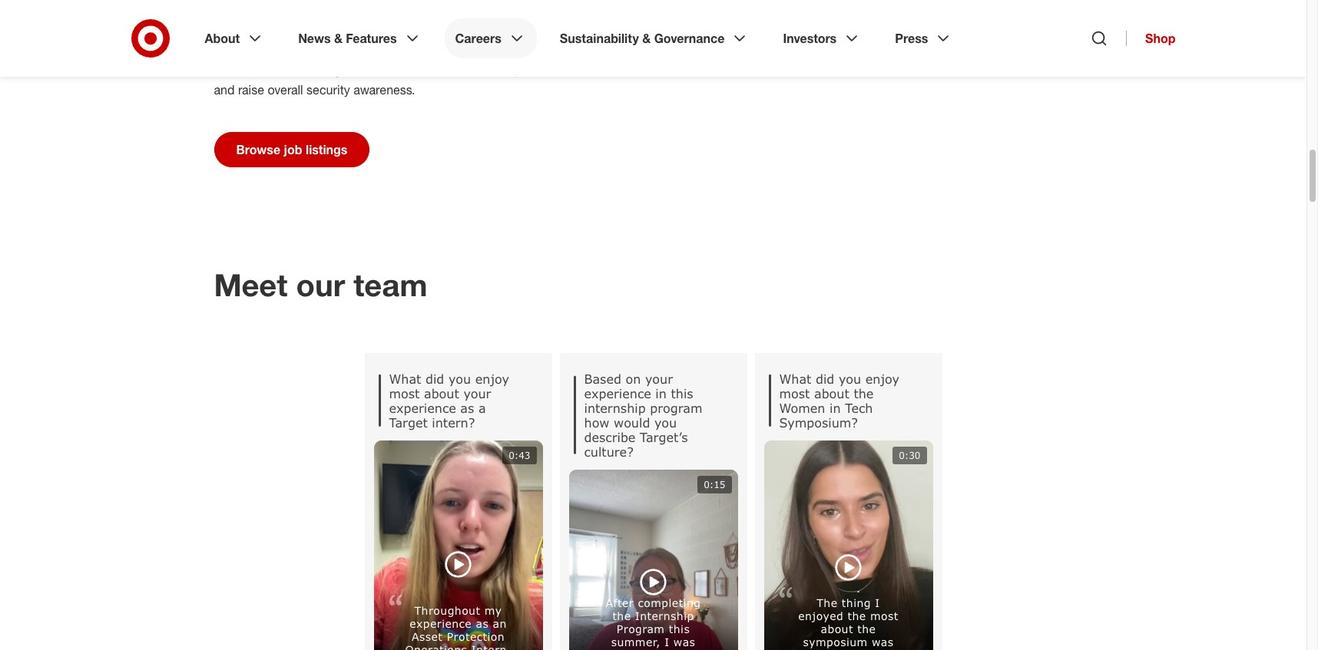 Task type: describe. For each thing, give the bounding box(es) containing it.
and up 'resolve'
[[390, 42, 410, 57]]

sustainability & governance
[[560, 31, 725, 46]]

safe
[[564, 42, 587, 57]]

governance
[[655, 31, 725, 46]]

to inside after completing the internship program this summer, i was able to be a
[[634, 650, 645, 651]]

as inside throughout my experience as an asset protection operations inte
[[476, 618, 489, 631]]

after completing the internship program this summer, i was able to be a 
[[606, 597, 702, 651]]

& for sustainability
[[643, 31, 651, 46]]

about for women
[[815, 386, 850, 401]]

program
[[650, 401, 703, 416]]

you for your
[[449, 372, 471, 386]]

a for to
[[554, 42, 561, 57]]

sustainability & governance link
[[549, 18, 760, 58]]

able
[[606, 650, 630, 651]]

describe
[[584, 430, 636, 445]]

symposium?
[[780, 416, 859, 430]]

the down thing
[[858, 624, 876, 637]]

did for experience
[[426, 372, 444, 386]]

and down secure
[[214, 82, 235, 97]]

based on your experience in this internship program how would you describe target's culture?
[[584, 372, 703, 459]]

enjoy for the
[[866, 372, 900, 386]]

did for women
[[816, 372, 835, 386]]

overall
[[268, 82, 303, 97]]

press
[[896, 31, 929, 46]]

target's inside based on your experience in this internship program how would you describe target's culture?
[[640, 430, 688, 445]]

summer,
[[612, 637, 661, 650]]

in inside based on your experience in this internship program how would you describe target's culture?
[[656, 386, 667, 401]]

your inside what did you enjoy most about your experience as a target intern?
[[464, 386, 491, 401]]

theft
[[428, 62, 454, 77]]

enjoyed
[[799, 610, 844, 624]]

thing
[[842, 597, 872, 610]]

0:30
[[899, 450, 921, 462]]

be
[[649, 650, 663, 651]]

your inside based on your experience in this internship program how would you describe target's culture?
[[646, 372, 673, 386]]

contributing
[[471, 42, 537, 57]]

most inside the thing i enjoyed the most about the symposium was the people th
[[871, 610, 899, 624]]

experience inside based on your experience in this internship program how would you describe target's culture?
[[584, 386, 652, 401]]

as inside what did you enjoy most about your experience as a target intern?
[[461, 401, 474, 416]]

team for our
[[354, 266, 428, 303]]

the left people at the bottom right of page
[[800, 650, 819, 651]]

secure
[[214, 62, 251, 77]]

guests
[[414, 42, 451, 57]]

intern?
[[432, 416, 475, 430]]

raise
[[238, 82, 264, 97]]

an
[[493, 618, 507, 631]]

program
[[617, 624, 665, 637]]

0 vertical spatial protection
[[279, 4, 370, 27]]

assets
[[214, 4, 273, 27]]

issues,
[[457, 62, 495, 77]]

would
[[614, 416, 650, 430]]

you for the
[[839, 372, 862, 386]]

you inside based on your experience in this internship program how would you describe target's culture?
[[655, 416, 677, 430]]

asset
[[412, 631, 443, 644]]

& for news
[[334, 31, 343, 46]]

my
[[485, 605, 502, 618]]

events
[[593, 62, 630, 77]]

resolve
[[386, 62, 425, 77]]

tech
[[846, 401, 873, 416]]

how
[[584, 416, 610, 430]]

what for what did you enjoy most about your experience as a target intern?
[[389, 372, 421, 386]]

target's inside protect target's team members and guests by contributing to a safe and secure culture. investigate and resolve theft issues, respond to crisis events and raise overall security awareness.
[[257, 42, 299, 57]]

investigate
[[299, 62, 358, 77]]

women
[[780, 401, 826, 416]]

about
[[205, 31, 240, 46]]

throughout my experience as an asset protection operations inte
[[405, 605, 511, 651]]

experience inside throughout my experience as an asset protection operations inte
[[410, 618, 472, 631]]

browse job listings link
[[214, 132, 370, 167]]

investors link
[[773, 18, 872, 58]]

listings
[[306, 142, 348, 157]]

after
[[606, 597, 634, 610]]

crisis
[[561, 62, 590, 77]]

news
[[298, 31, 331, 46]]

0:43
[[509, 450, 531, 462]]

0 vertical spatial to
[[540, 42, 551, 57]]

play video answer to question: what did you enjoy most about your experience as a target intern? image
[[445, 552, 472, 579]]

what did you enjoy most about the women in tech symposium?
[[780, 372, 900, 430]]

this for in
[[671, 386, 694, 401]]

throughout
[[415, 605, 481, 618]]

respond
[[498, 62, 544, 77]]

based
[[584, 372, 622, 386]]

in inside what did you enjoy most about the women in tech symposium?
[[830, 401, 841, 416]]

about link
[[194, 18, 275, 58]]

and up events
[[591, 42, 611, 57]]



Task type: vqa. For each thing, say whether or not it's contained in the screenshot.
rightmost most
yes



Task type: locate. For each thing, give the bounding box(es) containing it.
enjoy inside what did you enjoy most about the women in tech symposium?
[[866, 372, 900, 386]]

internship up guests
[[375, 4, 464, 27]]

target
[[389, 416, 428, 430]]

about
[[424, 386, 459, 401], [815, 386, 850, 401], [821, 624, 854, 637]]

0 vertical spatial target's
[[257, 42, 299, 57]]

i inside after completing the internship program this summer, i was able to be a
[[665, 637, 670, 650]]

2 did from the left
[[816, 372, 835, 386]]

this down completing
[[669, 624, 690, 637]]

what inside what did you enjoy most about the women in tech symposium?
[[780, 372, 812, 386]]

internship
[[375, 4, 464, 27], [635, 610, 694, 624]]

1 horizontal spatial i
[[876, 597, 881, 610]]

shop link
[[1127, 31, 1176, 46]]

0 vertical spatial team
[[303, 42, 330, 57]]

1 vertical spatial protection
[[447, 631, 505, 644]]

most for women
[[780, 386, 810, 401]]

the inside what did you enjoy most about the women in tech symposium?
[[854, 386, 874, 401]]

this inside after completing the internship program this summer, i was able to be a
[[669, 624, 690, 637]]

your
[[646, 372, 673, 386], [464, 386, 491, 401]]

the thing i enjoyed the most about the symposium was the people th
[[799, 597, 899, 651]]

culture.
[[255, 62, 295, 77]]

&
[[334, 31, 343, 46], [643, 31, 651, 46]]

1 was from the left
[[674, 637, 696, 650]]

the up summer,
[[613, 610, 631, 624]]

0 horizontal spatial a
[[479, 401, 486, 416]]

1 what from the left
[[389, 372, 421, 386]]

a inside what did you enjoy most about your experience as a target intern?
[[479, 401, 486, 416]]

1 horizontal spatial most
[[780, 386, 810, 401]]

0 vertical spatial this
[[671, 386, 694, 401]]

press link
[[885, 18, 964, 58]]

a for as
[[479, 401, 486, 416]]

2 was from the left
[[872, 637, 894, 650]]

1 horizontal spatial in
[[830, 401, 841, 416]]

operations
[[405, 644, 468, 651]]

enjoy inside what did you enjoy most about your experience as a target intern?
[[476, 372, 510, 386]]

most up symposium?
[[780, 386, 810, 401]]

1 horizontal spatial did
[[816, 372, 835, 386]]

did inside what did you enjoy most about your experience as a target intern?
[[426, 372, 444, 386]]

0 horizontal spatial did
[[426, 372, 444, 386]]

0 horizontal spatial was
[[674, 637, 696, 650]]

& left governance
[[643, 31, 651, 46]]

experience
[[584, 386, 652, 401], [389, 401, 456, 416], [410, 618, 472, 631]]

1 horizontal spatial a
[[554, 42, 561, 57]]

as left an
[[476, 618, 489, 631]]

0 vertical spatial internship
[[375, 4, 464, 27]]

you inside what did you enjoy most about your experience as a target intern?
[[449, 372, 471, 386]]

1 horizontal spatial internship
[[635, 610, 694, 624]]

1 horizontal spatial team
[[354, 266, 428, 303]]

1 vertical spatial a
[[479, 401, 486, 416]]

people
[[823, 650, 861, 651]]

most inside what did you enjoy most about your experience as a target intern?
[[389, 386, 420, 401]]

team up investigate
[[303, 42, 330, 57]]

a right be
[[667, 650, 674, 651]]

0 horizontal spatial i
[[665, 637, 670, 650]]

1 horizontal spatial &
[[643, 31, 651, 46]]

about up people at the bottom right of page
[[821, 624, 854, 637]]

the
[[854, 386, 874, 401], [613, 610, 631, 624], [848, 610, 867, 624], [858, 624, 876, 637], [800, 650, 819, 651]]

internship
[[584, 401, 646, 416]]

internship inside after completing the internship program this summer, i was able to be a
[[635, 610, 694, 624]]

careers
[[455, 31, 502, 46]]

to
[[540, 42, 551, 57], [547, 62, 558, 77], [634, 650, 645, 651]]

completing
[[638, 597, 701, 610]]

meet
[[214, 266, 288, 303]]

browse
[[236, 142, 281, 157]]

protect
[[214, 42, 254, 57]]

1 horizontal spatial enjoy
[[866, 372, 900, 386]]

0 horizontal spatial &
[[334, 31, 343, 46]]

what inside what did you enjoy most about your experience as a target intern?
[[389, 372, 421, 386]]

team
[[303, 42, 330, 57], [354, 266, 428, 303]]

did inside what did you enjoy most about the women in tech symposium?
[[816, 372, 835, 386]]

2 horizontal spatial you
[[839, 372, 862, 386]]

target's down program
[[640, 430, 688, 445]]

news & features link
[[288, 18, 432, 58]]

0 horizontal spatial what
[[389, 372, 421, 386]]

play video answer to question: based on your experience in this internship program how would you describe target's culture? image
[[640, 569, 667, 596]]

this inside based on your experience in this internship program how would you describe target's culture?
[[671, 386, 694, 401]]

in left tech
[[830, 401, 841, 416]]

this for program
[[669, 624, 690, 637]]

protection down my
[[447, 631, 505, 644]]

about up symposium?
[[815, 386, 850, 401]]

most inside what did you enjoy most about the women in tech symposium?
[[780, 386, 810, 401]]

what
[[389, 372, 421, 386], [780, 372, 812, 386]]

0 horizontal spatial team
[[303, 42, 330, 57]]

team inside protect target's team members and guests by contributing to a safe and secure culture. investigate and resolve theft issues, respond to crisis events and raise overall security awareness.
[[303, 42, 330, 57]]

assets protection internship
[[214, 4, 464, 27]]

awareness.
[[354, 82, 415, 97]]

to left crisis
[[547, 62, 558, 77]]

meet our team
[[214, 266, 428, 303]]

culture?
[[584, 445, 634, 459]]

protection inside throughout my experience as an asset protection operations inte
[[447, 631, 505, 644]]

1 horizontal spatial your
[[646, 372, 673, 386]]

1 vertical spatial as
[[476, 618, 489, 631]]

you right would
[[655, 416, 677, 430]]

0 vertical spatial i
[[876, 597, 881, 610]]

about inside the thing i enjoyed the most about the symposium was the people th
[[821, 624, 854, 637]]

in right on
[[656, 386, 667, 401]]

most
[[389, 386, 420, 401], [780, 386, 810, 401], [871, 610, 899, 624]]

0 horizontal spatial as
[[461, 401, 474, 416]]

a left 'safe'
[[554, 42, 561, 57]]

you up intern?
[[449, 372, 471, 386]]

1 vertical spatial i
[[665, 637, 670, 650]]

did up women
[[816, 372, 835, 386]]

1 enjoy from the left
[[476, 372, 510, 386]]

the right the
[[848, 610, 867, 624]]

0 horizontal spatial your
[[464, 386, 491, 401]]

the up symposium?
[[854, 386, 874, 401]]

0 horizontal spatial internship
[[375, 4, 464, 27]]

0 horizontal spatial in
[[656, 386, 667, 401]]

1 vertical spatial team
[[354, 266, 428, 303]]

what for what did you enjoy most about the women in tech symposium?
[[780, 372, 812, 386]]

in
[[656, 386, 667, 401], [830, 401, 841, 416]]

0 horizontal spatial most
[[389, 386, 420, 401]]

protection
[[279, 4, 370, 27], [447, 631, 505, 644]]

was inside after completing the internship program this summer, i was able to be a
[[674, 637, 696, 650]]

1 horizontal spatial target's
[[640, 430, 688, 445]]

most for experience
[[389, 386, 420, 401]]

1 horizontal spatial protection
[[447, 631, 505, 644]]

2 horizontal spatial most
[[871, 610, 899, 624]]

0 horizontal spatial enjoy
[[476, 372, 510, 386]]

job
[[284, 142, 302, 157]]

i inside the thing i enjoyed the most about the symposium was the people th
[[876, 597, 881, 610]]

1 horizontal spatial what
[[780, 372, 812, 386]]

a
[[554, 42, 561, 57], [479, 401, 486, 416], [667, 650, 674, 651]]

team right our
[[354, 266, 428, 303]]

the
[[817, 597, 838, 610]]

a right intern?
[[479, 401, 486, 416]]

sustainability
[[560, 31, 639, 46]]

and
[[390, 42, 410, 57], [591, 42, 611, 57], [361, 62, 382, 77], [214, 82, 235, 97]]

was right people at the bottom right of page
[[872, 637, 894, 650]]

as right target
[[461, 401, 474, 416]]

target's up culture.
[[257, 42, 299, 57]]

about inside what did you enjoy most about your experience as a target intern?
[[424, 386, 459, 401]]

enjoy for your
[[476, 372, 510, 386]]

0 horizontal spatial you
[[449, 372, 471, 386]]

1 vertical spatial internship
[[635, 610, 694, 624]]

features
[[346, 31, 397, 46]]

2 horizontal spatial a
[[667, 650, 674, 651]]

protection up news
[[279, 4, 370, 27]]

1 vertical spatial to
[[547, 62, 558, 77]]

about inside what did you enjoy most about the women in tech symposium?
[[815, 386, 850, 401]]

2 vertical spatial a
[[667, 650, 674, 651]]

careers link
[[445, 18, 537, 58]]

was
[[674, 637, 696, 650], [872, 637, 894, 650]]

i
[[876, 597, 881, 610], [665, 637, 670, 650]]

what up target
[[389, 372, 421, 386]]

security
[[307, 82, 350, 97]]

1 vertical spatial this
[[669, 624, 690, 637]]

and down members
[[361, 62, 382, 77]]

experience inside what did you enjoy most about your experience as a target intern?
[[389, 401, 456, 416]]

team for target's
[[303, 42, 330, 57]]

0 vertical spatial as
[[461, 401, 474, 416]]

0 vertical spatial a
[[554, 42, 561, 57]]

a inside after completing the internship program this summer, i was able to be a
[[667, 650, 674, 651]]

was inside the thing i enjoyed the most about the symposium was the people th
[[872, 637, 894, 650]]

to left be
[[634, 650, 645, 651]]

our
[[296, 266, 345, 303]]

1 vertical spatial target's
[[640, 430, 688, 445]]

i right thing
[[876, 597, 881, 610]]

what did you enjoy most about your experience as a target intern?
[[389, 372, 510, 430]]

1 & from the left
[[334, 31, 343, 46]]

2 vertical spatial to
[[634, 650, 645, 651]]

this
[[671, 386, 694, 401], [669, 624, 690, 637]]

i right be
[[665, 637, 670, 650]]

1 horizontal spatial you
[[655, 416, 677, 430]]

you up tech
[[839, 372, 862, 386]]

protect target's team members and guests by contributing to a safe and secure culture. investigate and resolve theft issues, respond to crisis events and raise overall security awareness.
[[214, 42, 630, 97]]

investors
[[784, 31, 837, 46]]

enjoy
[[476, 372, 510, 386], [866, 372, 900, 386]]

did up intern?
[[426, 372, 444, 386]]

2 & from the left
[[643, 31, 651, 46]]

most right the
[[871, 610, 899, 624]]

what up women
[[780, 372, 812, 386]]

a inside protect target's team members and guests by contributing to a safe and secure culture. investigate and resolve theft issues, respond to crisis events and raise overall security awareness.
[[554, 42, 561, 57]]

& down assets protection internship
[[334, 31, 343, 46]]

1 did from the left
[[426, 372, 444, 386]]

you inside what did you enjoy most about the women in tech symposium?
[[839, 372, 862, 386]]

your up intern?
[[464, 386, 491, 401]]

to left 'safe'
[[540, 42, 551, 57]]

shop
[[1146, 31, 1176, 46]]

news & features
[[298, 31, 397, 46]]

2 what from the left
[[780, 372, 812, 386]]

play video answer to question: what did you enjoy most about the women in tech symposium? image
[[835, 555, 862, 581]]

on
[[626, 372, 641, 386]]

your right on
[[646, 372, 673, 386]]

did
[[426, 372, 444, 386], [816, 372, 835, 386]]

by
[[454, 42, 467, 57]]

most up target
[[389, 386, 420, 401]]

0 horizontal spatial protection
[[279, 4, 370, 27]]

you
[[449, 372, 471, 386], [839, 372, 862, 386], [655, 416, 677, 430]]

this right on
[[671, 386, 694, 401]]

about up intern?
[[424, 386, 459, 401]]

1 horizontal spatial was
[[872, 637, 894, 650]]

0:15
[[704, 479, 726, 491]]

symposium
[[804, 637, 868, 650]]

was right be
[[674, 637, 696, 650]]

internship up be
[[635, 610, 694, 624]]

1 horizontal spatial as
[[476, 618, 489, 631]]

the inside after completing the internship program this summer, i was able to be a
[[613, 610, 631, 624]]

target's
[[257, 42, 299, 57], [640, 430, 688, 445]]

members
[[334, 42, 386, 57]]

browse job listings
[[236, 142, 348, 157]]

2 enjoy from the left
[[866, 372, 900, 386]]

about for experience
[[424, 386, 459, 401]]

0 horizontal spatial target's
[[257, 42, 299, 57]]



